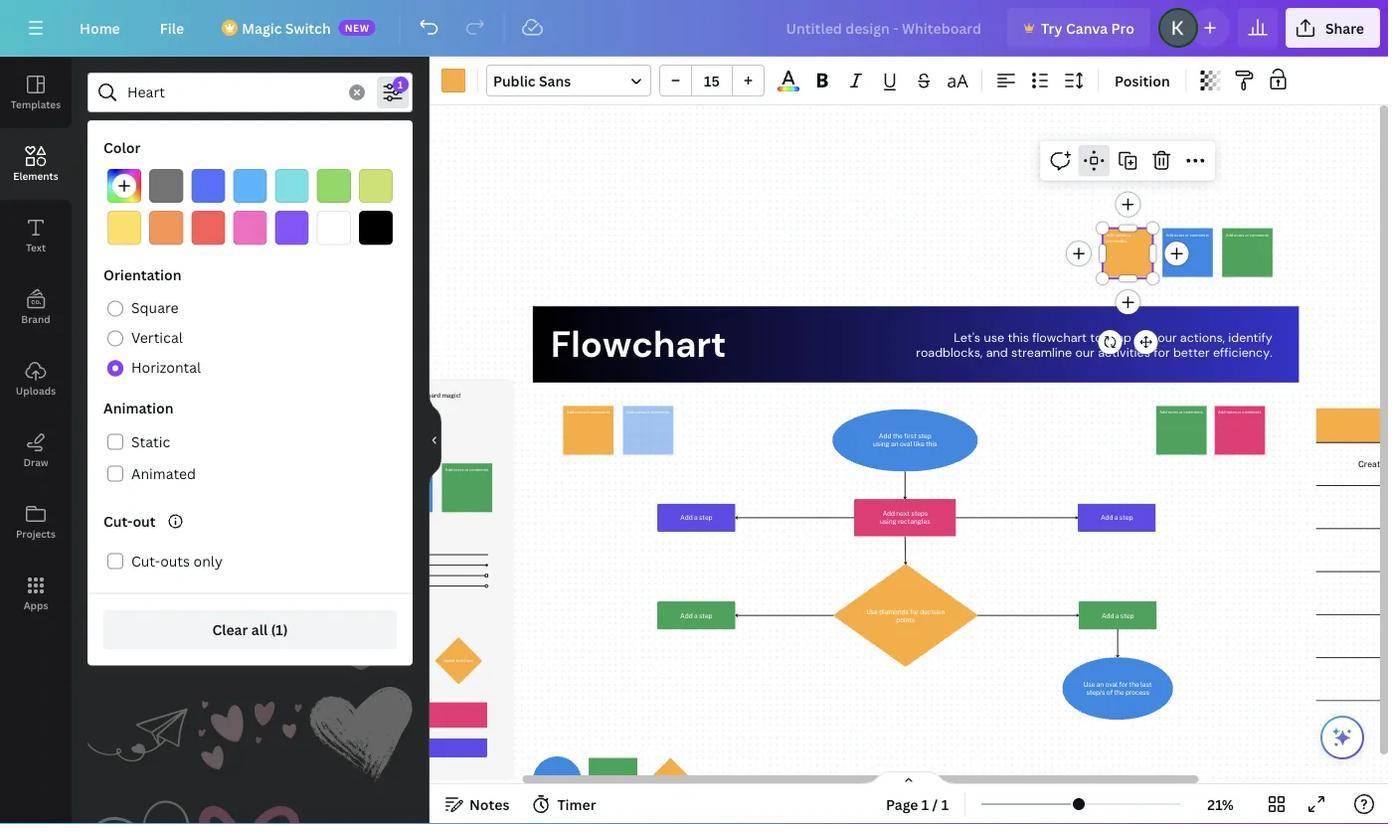 Task type: vqa. For each thing, say whether or not it's contained in the screenshot.
Why in the "Branding your business Why branding matters to you or your business."
no



Task type: describe. For each thing, give the bounding box(es) containing it.
clear all (1) button
[[103, 610, 397, 650]]

Light blue button
[[233, 169, 267, 203]]

streamline
[[1011, 345, 1072, 361]]

1 vertical spatial out
[[133, 512, 156, 531]]

untitled media image
[[88, 462, 191, 565]]

draw button
[[0, 415, 72, 486]]

/
[[932, 795, 938, 814]]

to
[[1090, 329, 1102, 345]]

public sans button
[[486, 65, 651, 96]]

notes
[[469, 795, 510, 814]]

map
[[1106, 329, 1132, 345]]

black
[[222, 186, 259, 205]]

page 1 / 1
[[886, 795, 949, 814]]

Coral red button
[[191, 211, 225, 245]]

Lime button
[[359, 169, 393, 203]]

1 horizontal spatial our
[[1158, 329, 1177, 345]]

actions,
[[1180, 329, 1225, 345]]

heart for heart shape
[[332, 186, 369, 205]]

try canva pro
[[1041, 18, 1134, 37]]

outs
[[160, 552, 190, 571]]

heart shape
[[332, 186, 413, 205]]

static
[[131, 432, 170, 451]]

2 1 from the left
[[941, 795, 949, 814]]

21% button
[[1188, 788, 1253, 820]]

black heart
[[222, 186, 298, 205]]

a
[[1387, 459, 1388, 469]]

orange image
[[149, 211, 183, 245]]

(1)
[[271, 620, 288, 639]]

home link
[[64, 8, 136, 48]]

switch
[[285, 18, 331, 37]]

show pages image
[[861, 771, 957, 787]]

uploads
[[16, 384, 56, 397]]

Turquoise blue button
[[275, 169, 309, 203]]

create
[[1358, 459, 1385, 469]]

file
[[160, 18, 184, 37]]

orientation
[[103, 265, 182, 284]]

cut-out
[[103, 512, 156, 531]]

#737373 button
[[149, 169, 183, 203]]

create a
[[1358, 459, 1388, 469]]

magic switch
[[242, 18, 331, 37]]

outline
[[141, 186, 189, 205]]

public
[[493, 71, 536, 90]]

audio
[[238, 130, 278, 149]]

position
[[1115, 71, 1170, 90]]

canva assistant image
[[1330, 726, 1354, 750]]

try
[[1041, 18, 1063, 37]]

growing heart image
[[310, 573, 413, 676]]

heart outline button
[[87, 176, 202, 216]]

let's use this flowchart to map out our actions, identify roadblocks, and streamline our activities for better efficiency.
[[916, 329, 1272, 361]]

yellow image
[[107, 211, 141, 245]]

side panel tab list
[[0, 57, 72, 629]]

heart outline
[[100, 186, 189, 205]]

videos button
[[103, 120, 165, 158]]

share button
[[1286, 8, 1380, 48]]

public sans
[[493, 71, 571, 90]]

turquoise blue image
[[275, 169, 309, 203]]

position button
[[1107, 65, 1178, 96]]

2 hand drawn heart image from the top
[[199, 795, 302, 824]]

group of hearts image
[[88, 573, 191, 676]]

and
[[986, 345, 1008, 361]]

brand button
[[0, 271, 72, 343]]

projects button
[[0, 486, 72, 558]]

heart for heart outline
[[100, 186, 138, 205]]

#ffaa2b image
[[441, 69, 465, 92]]

projects
[[16, 527, 56, 540]]

Yellow button
[[107, 211, 141, 245]]

organic handdrawn anniversary pink solid heart image
[[199, 351, 302, 454]]

white heart vector image
[[88, 351, 191, 454]]

uploads button
[[0, 343, 72, 415]]

Orange button
[[149, 211, 183, 245]]

let's
[[954, 329, 981, 345]]

new
[[345, 21, 370, 34]]

audio button
[[230, 120, 286, 158]]



Task type: locate. For each thing, give the bounding box(es) containing it.
cut- for outs
[[131, 552, 160, 571]]

home
[[80, 18, 120, 37]]

cut- for out
[[103, 512, 133, 531]]

pink image
[[233, 211, 267, 245], [233, 211, 267, 245]]

efficiency.
[[1213, 345, 1272, 361]]

0 horizontal spatial out
[[133, 512, 156, 531]]

apps button
[[0, 558, 72, 629]]

2 heart from the left
[[332, 186, 369, 205]]

templates button
[[0, 57, 72, 128]]

timer button
[[525, 788, 604, 820]]

out inside let's use this flowchart to map out our actions, identify roadblocks, and streamline our activities for better efficiency.
[[1135, 329, 1154, 345]]

clear
[[212, 620, 248, 639]]

1
[[922, 795, 929, 814], [941, 795, 949, 814]]

brand
[[21, 312, 50, 326]]

1 horizontal spatial heart
[[332, 186, 369, 205]]

0 horizontal spatial 1
[[922, 795, 929, 814]]

try canva pro button
[[1007, 8, 1150, 48]]

0 vertical spatial cut-
[[103, 512, 133, 531]]

0 horizontal spatial our
[[1075, 345, 1095, 361]]

main menu bar
[[0, 0, 1388, 57]]

Pink button
[[233, 211, 267, 245]]

White button
[[317, 211, 351, 245]]

add a new color image
[[107, 169, 141, 203], [107, 169, 141, 203]]

royal blue image
[[191, 169, 225, 203], [191, 169, 225, 203]]

out
[[1135, 329, 1154, 345], [133, 512, 156, 531]]

heart up yellow button
[[100, 186, 138, 205]]

notes button
[[438, 788, 517, 820]]

cut- down cut-out
[[131, 552, 160, 571]]

identify
[[1228, 329, 1272, 345]]

videos
[[111, 130, 157, 149]]

hide image
[[429, 393, 441, 488]]

color range image
[[778, 87, 799, 91]]

coral red image
[[191, 211, 225, 245], [191, 211, 225, 245]]

– – number field
[[698, 71, 726, 90]]

#ffaa2b image
[[441, 69, 465, 92]]

light blue image
[[233, 169, 267, 203], [233, 169, 267, 203]]

red heart shape image
[[88, 240, 191, 343]]

hand drawn heart image
[[199, 240, 302, 343], [199, 795, 302, 824]]

0 vertical spatial hand drawn heart image
[[199, 240, 302, 343]]

heart shapes illustration image
[[199, 684, 302, 787]]

Grass green button
[[317, 169, 351, 203]]

photos button
[[39, 120, 103, 158]]

elements button
[[0, 128, 72, 200]]

out up cut-outs only
[[133, 512, 156, 531]]

pro
[[1111, 18, 1134, 37]]

horizontal
[[131, 358, 201, 377]]

templates
[[11, 97, 61, 111]]

#737373 image
[[149, 169, 183, 203]]

canva
[[1066, 18, 1108, 37]]

lime image
[[359, 169, 393, 203], [359, 169, 393, 203]]

#737373 image
[[149, 169, 183, 203]]

grass green image
[[317, 169, 351, 203], [317, 169, 351, 203]]

magic
[[242, 18, 282, 37]]

our left 'actions,'
[[1158, 329, 1177, 345]]

Black button
[[359, 211, 393, 245]]

animation
[[103, 399, 174, 417]]

heart
[[100, 186, 138, 205], [332, 186, 369, 205]]

text button
[[0, 200, 72, 271]]

this
[[1008, 329, 1029, 345]]

yellow image
[[107, 211, 141, 245]]

1 horizontal spatial out
[[1135, 329, 1154, 345]]

flowchart
[[1032, 329, 1087, 345]]

purple image
[[275, 211, 309, 245]]

cut-outs only
[[131, 552, 223, 571]]

for
[[1154, 345, 1170, 361]]

Purple button
[[275, 211, 309, 245]]

activities
[[1098, 345, 1150, 361]]

all
[[251, 620, 268, 639]]

black image
[[359, 211, 393, 245], [359, 211, 393, 245]]

cut-
[[103, 512, 133, 531], [131, 552, 160, 571]]

orientation option group
[[103, 293, 397, 382]]

orange image
[[149, 211, 183, 245]]

share
[[1325, 18, 1364, 37]]

file button
[[144, 8, 200, 48]]

heart
[[262, 186, 298, 205]]

better
[[1173, 345, 1210, 361]]

square
[[131, 298, 179, 317]]

1 hand drawn heart image from the top
[[199, 240, 302, 343]]

page
[[886, 795, 918, 814]]

out right map
[[1135, 329, 1154, 345]]

text
[[26, 241, 46, 254]]

Royal blue button
[[191, 169, 225, 203]]

apps
[[23, 599, 48, 612]]

animation group
[[103, 426, 397, 490]]

shapes button
[[165, 120, 230, 158]]

elements
[[13, 169, 58, 182]]

1 vertical spatial hand drawn heart image
[[199, 795, 302, 824]]

only
[[193, 552, 223, 571]]

animated
[[131, 464, 196, 483]]

heart up white button
[[332, 186, 369, 205]]

frames button
[[286, 120, 351, 158]]

color option group
[[103, 165, 397, 249]]

turquoise blue image
[[275, 169, 309, 203]]

Search elements search field
[[127, 74, 337, 111]]

timer
[[557, 795, 596, 814]]

heart inside heart shape button
[[332, 186, 369, 205]]

cut- down animated
[[103, 512, 133, 531]]

draw
[[23, 455, 48, 469]]

roadblocks,
[[916, 345, 983, 361]]

0 horizontal spatial heart
[[100, 186, 138, 205]]

heart inside 'heart outline' button
[[100, 186, 138, 205]]

Design title text field
[[770, 8, 999, 48]]

1 1 from the left
[[922, 795, 929, 814]]

color
[[103, 138, 141, 157]]

frames
[[294, 130, 343, 149]]

use
[[984, 329, 1004, 345]]

1 vertical spatial cut-
[[131, 552, 160, 571]]

sans
[[539, 71, 571, 90]]

group
[[659, 65, 765, 96], [199, 573, 302, 676], [88, 684, 191, 787], [310, 684, 413, 787], [88, 795, 191, 824], [310, 795, 413, 824]]

our
[[1158, 329, 1177, 345], [1075, 345, 1095, 361]]

shape
[[373, 186, 413, 205]]

1 horizontal spatial 1
[[941, 795, 949, 814]]

21%
[[1207, 795, 1234, 814]]

purple image
[[275, 211, 309, 245]]

1 right /
[[941, 795, 949, 814]]

our left map
[[1075, 345, 1095, 361]]

black heart button
[[210, 176, 311, 216]]

photos
[[47, 130, 95, 149]]

shapes
[[173, 130, 222, 149]]

1 heart from the left
[[100, 186, 138, 205]]

heart shape button
[[319, 176, 426, 216]]

white image
[[317, 211, 351, 245], [317, 211, 351, 245]]

clear all (1)
[[212, 620, 288, 639]]

1 left /
[[922, 795, 929, 814]]

vertical
[[131, 328, 183, 347]]

0 vertical spatial out
[[1135, 329, 1154, 345]]



